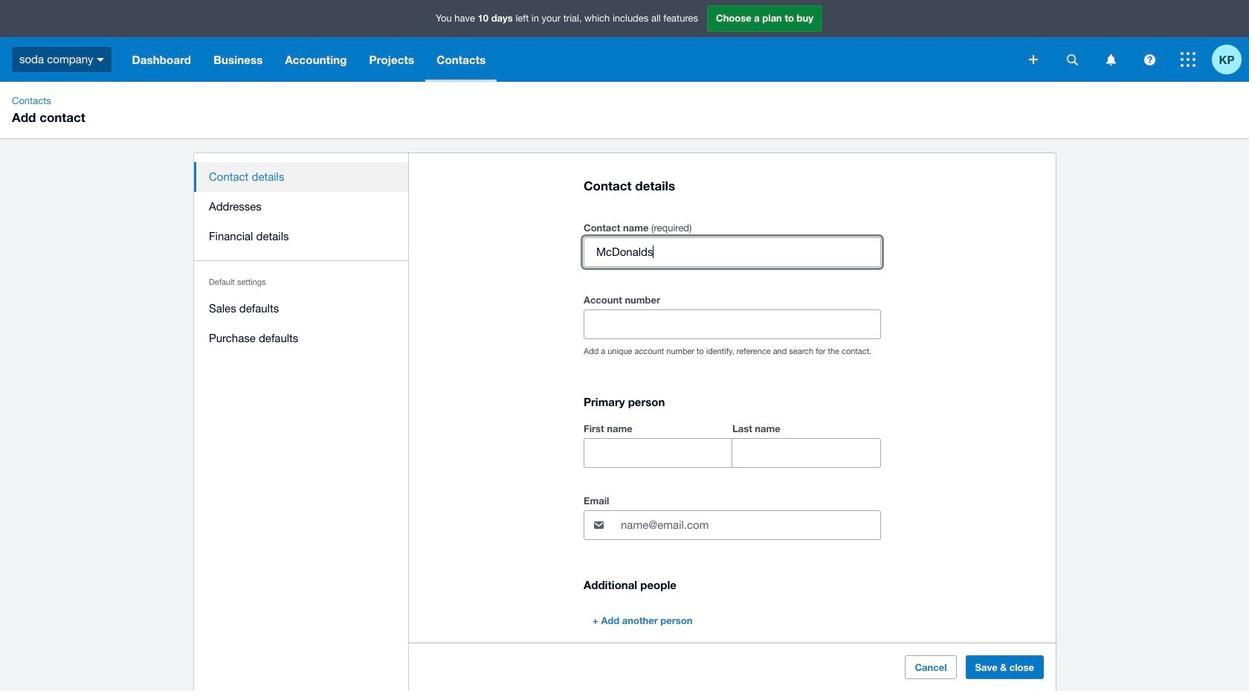Task type: describe. For each thing, give the bounding box(es) containing it.
name@email.com text field
[[620, 511, 881, 540]]

1 horizontal spatial svg image
[[1145, 54, 1156, 65]]



Task type: vqa. For each thing, say whether or not it's contained in the screenshot.
"name@email.com" 'text field'
yes



Task type: locate. For each thing, give the bounding box(es) containing it.
A business or person's name field
[[585, 238, 881, 267]]

menu
[[194, 153, 409, 362]]

svg image
[[1145, 54, 1156, 65], [1030, 55, 1039, 64]]

group
[[584, 420, 882, 468]]

banner
[[0, 0, 1250, 82]]

svg image
[[1181, 52, 1196, 67], [1067, 54, 1078, 65], [1107, 54, 1116, 65], [97, 58, 105, 62]]

0 horizontal spatial svg image
[[1030, 55, 1039, 64]]

None field
[[585, 310, 881, 339], [585, 439, 732, 467], [733, 439, 881, 467], [585, 310, 881, 339], [585, 439, 732, 467], [733, 439, 881, 467]]



